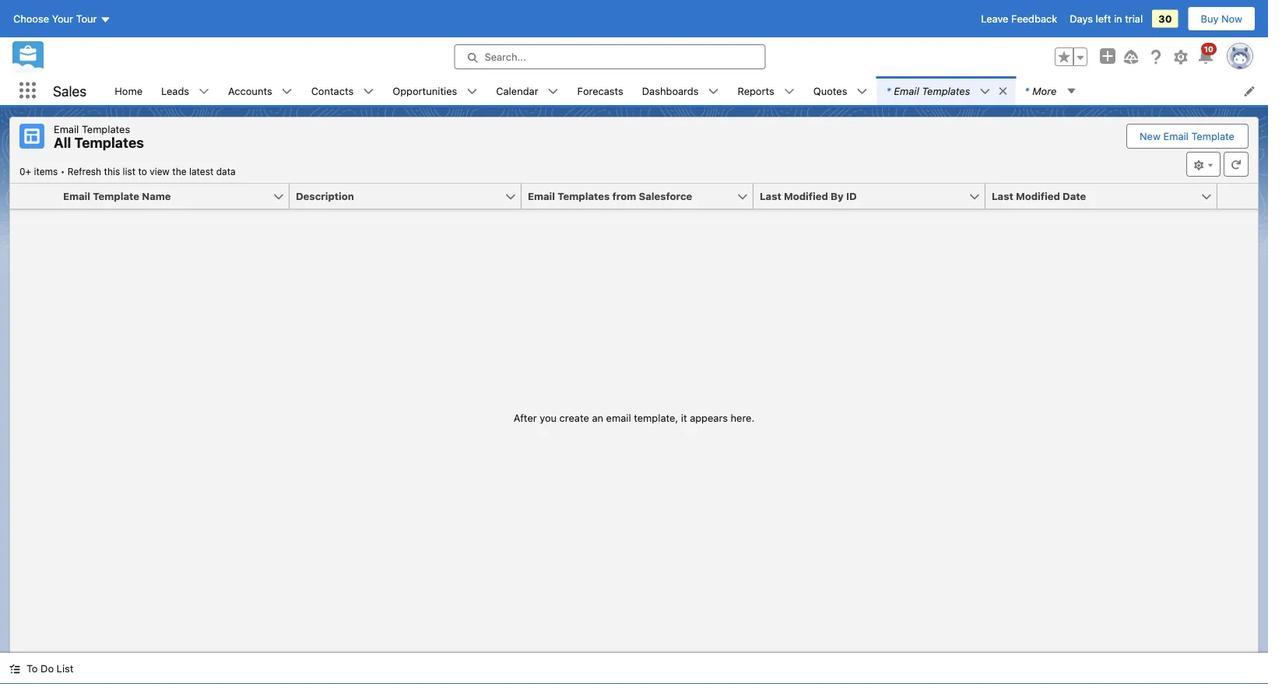Task type: describe. For each thing, give the bounding box(es) containing it.
* for * more
[[1025, 85, 1030, 97]]

email
[[606, 412, 631, 424]]

dashboards
[[642, 85, 699, 97]]

0+
[[19, 166, 31, 177]]

salesforce
[[639, 190, 693, 202]]

modified for date
[[1016, 190, 1061, 202]]

recently viewed status
[[19, 166, 68, 177]]

new email template button
[[1128, 125, 1248, 148]]

buy now button
[[1188, 6, 1256, 31]]

text default image for leads
[[199, 86, 210, 97]]

last modified date
[[992, 190, 1087, 202]]

last modified by id button
[[754, 184, 969, 209]]

* for * email templates
[[887, 85, 891, 97]]

list containing home
[[105, 76, 1269, 105]]

appears
[[690, 412, 728, 424]]

30
[[1159, 13, 1172, 25]]

left
[[1096, 13, 1112, 25]]

email template name element
[[57, 184, 299, 209]]

list
[[123, 166, 136, 177]]

leads link
[[152, 76, 199, 105]]

0+ items • refresh this list to view the latest data
[[19, 166, 236, 177]]

calendar list item
[[487, 76, 568, 105]]

days
[[1070, 13, 1093, 25]]

now
[[1222, 13, 1243, 25]]

text default image inside list item
[[980, 86, 991, 97]]

text default image for contacts
[[363, 86, 374, 97]]

email for all
[[54, 123, 79, 135]]

email for name
[[63, 190, 90, 202]]

refresh
[[68, 166, 101, 177]]

reports link
[[729, 76, 784, 105]]

this
[[104, 166, 120, 177]]

after
[[514, 412, 537, 424]]

buy
[[1201, 13, 1219, 25]]

by
[[831, 190, 844, 202]]

feedback
[[1012, 13, 1058, 25]]

template,
[[634, 412, 679, 424]]

choose your tour button
[[12, 6, 112, 31]]

email for from
[[528, 190, 555, 202]]

accounts list item
[[219, 76, 302, 105]]

choose
[[13, 13, 49, 25]]

id
[[847, 190, 857, 202]]

last modified date element
[[986, 184, 1227, 209]]

do
[[41, 663, 54, 675]]

search...
[[485, 51, 526, 63]]

latest
[[189, 166, 214, 177]]

text default image for quotes
[[857, 86, 868, 97]]

description element
[[290, 184, 531, 209]]

text default image for calendar
[[548, 86, 559, 97]]

leads list item
[[152, 76, 219, 105]]

quotes
[[814, 85, 848, 97]]

sales
[[53, 82, 87, 99]]

contacts list item
[[302, 76, 383, 105]]

more
[[1033, 85, 1057, 97]]

dashboards list item
[[633, 76, 729, 105]]

to
[[138, 166, 147, 177]]

last for last modified by id
[[760, 190, 782, 202]]

description
[[296, 190, 354, 202]]

email templates all templates
[[54, 123, 144, 151]]

to do list button
[[0, 653, 83, 685]]

leave feedback link
[[981, 13, 1058, 25]]

trial
[[1125, 13, 1143, 25]]

to do list
[[26, 663, 74, 675]]

quotes link
[[804, 76, 857, 105]]

home
[[115, 85, 143, 97]]



Task type: locate. For each thing, give the bounding box(es) containing it.
text default image left 'reports'
[[708, 86, 719, 97]]

2 * from the left
[[1025, 85, 1030, 97]]

modified left by
[[784, 190, 828, 202]]

text default image left * more
[[998, 86, 1009, 97]]

text default image right accounts
[[282, 86, 293, 97]]

reports
[[738, 85, 775, 97]]

it
[[681, 412, 687, 424]]

view
[[150, 166, 170, 177]]

to
[[26, 663, 38, 675]]

opportunities link
[[383, 76, 467, 105]]

last for last modified date
[[992, 190, 1014, 202]]

template down this at the top left of page
[[93, 190, 139, 202]]

reports list item
[[729, 76, 804, 105]]

text default image right quotes
[[857, 86, 868, 97]]

text default image inside dashboards "list item"
[[708, 86, 719, 97]]

2 modified from the left
[[1016, 190, 1061, 202]]

text default image left * more
[[980, 86, 991, 97]]

10 button
[[1197, 43, 1217, 66]]

text default image right leads
[[199, 86, 210, 97]]

text default image right contacts
[[363, 86, 374, 97]]

date
[[1063, 190, 1087, 202]]

your
[[52, 13, 73, 25]]

accounts link
[[219, 76, 282, 105]]

3 text default image from the left
[[548, 86, 559, 97]]

*
[[887, 85, 891, 97], [1025, 85, 1030, 97]]

home link
[[105, 76, 152, 105]]

text default image
[[1066, 86, 1077, 97], [199, 86, 210, 97], [548, 86, 559, 97], [708, 86, 719, 97], [980, 86, 991, 97]]

text default image inside opportunities list item
[[467, 86, 478, 97]]

text default image for dashboards
[[708, 86, 719, 97]]

•
[[60, 166, 65, 177]]

items
[[34, 166, 58, 177]]

last left by
[[760, 190, 782, 202]]

you
[[540, 412, 557, 424]]

text default image left calendar link
[[467, 86, 478, 97]]

text default image for opportunities
[[467, 86, 478, 97]]

template inside button
[[1192, 130, 1235, 142]]

0 horizontal spatial *
[[887, 85, 891, 97]]

name
[[142, 190, 171, 202]]

text default image inside calendar list item
[[548, 86, 559, 97]]

0 horizontal spatial template
[[93, 190, 139, 202]]

last modified date button
[[986, 184, 1201, 209]]

group
[[1055, 48, 1088, 66]]

choose your tour
[[13, 13, 97, 25]]

calendar
[[496, 85, 539, 97]]

list item containing *
[[877, 76, 1016, 105]]

* email templates
[[887, 85, 971, 97]]

here.
[[731, 412, 755, 424]]

text default image right calendar
[[548, 86, 559, 97]]

the
[[172, 166, 187, 177]]

text default image inside accounts list item
[[282, 86, 293, 97]]

text default image
[[998, 86, 1009, 97], [282, 86, 293, 97], [363, 86, 374, 97], [467, 86, 478, 97], [784, 86, 795, 97], [857, 86, 868, 97], [9, 664, 20, 675]]

text default image for accounts
[[282, 86, 293, 97]]

an
[[592, 412, 604, 424]]

in
[[1114, 13, 1123, 25]]

buy now
[[1201, 13, 1243, 25]]

accounts
[[228, 85, 272, 97]]

email inside email templates all templates
[[54, 123, 79, 135]]

after you create an email template, it appears here.
[[514, 412, 755, 424]]

10
[[1205, 44, 1214, 53]]

0 horizontal spatial modified
[[784, 190, 828, 202]]

last modified by id
[[760, 190, 857, 202]]

* left more on the top
[[1025, 85, 1030, 97]]

template right new
[[1192, 130, 1235, 142]]

1 text default image from the left
[[1066, 86, 1077, 97]]

1 vertical spatial template
[[93, 190, 139, 202]]

1 last from the left
[[760, 190, 782, 202]]

leave
[[981, 13, 1009, 25]]

calendar link
[[487, 76, 548, 105]]

create
[[560, 412, 589, 424]]

contacts
[[311, 85, 354, 97]]

email template name
[[63, 190, 171, 202]]

* more
[[1025, 85, 1057, 97]]

templates inside button
[[558, 190, 610, 202]]

opportunities
[[393, 85, 457, 97]]

from
[[613, 190, 637, 202]]

all
[[54, 134, 71, 151]]

text default image inside leads list item
[[199, 86, 210, 97]]

forecasts link
[[568, 76, 633, 105]]

item number element
[[10, 184, 57, 209]]

list item
[[877, 76, 1016, 105]]

last modified by id element
[[754, 184, 995, 209]]

2 text default image from the left
[[199, 86, 210, 97]]

modified
[[784, 190, 828, 202], [1016, 190, 1061, 202]]

template
[[1192, 130, 1235, 142], [93, 190, 139, 202]]

* inside list item
[[887, 85, 891, 97]]

text default image inside quotes list item
[[857, 86, 868, 97]]

last
[[760, 190, 782, 202], [992, 190, 1014, 202]]

search... button
[[454, 44, 766, 69]]

1 horizontal spatial *
[[1025, 85, 1030, 97]]

4 text default image from the left
[[708, 86, 719, 97]]

text default image right 'reports'
[[784, 86, 795, 97]]

last left date
[[992, 190, 1014, 202]]

contacts link
[[302, 76, 363, 105]]

1 horizontal spatial last
[[992, 190, 1014, 202]]

text default image inside the contacts list item
[[363, 86, 374, 97]]

item number image
[[10, 184, 57, 209]]

opportunities list item
[[383, 76, 487, 105]]

leads
[[161, 85, 189, 97]]

email inside button
[[63, 190, 90, 202]]

email template name button
[[57, 184, 273, 209]]

days left in trial
[[1070, 13, 1143, 25]]

action image
[[1218, 184, 1259, 209]]

0 horizontal spatial last
[[760, 190, 782, 202]]

1 * from the left
[[887, 85, 891, 97]]

text default image right more on the top
[[1066, 86, 1077, 97]]

email templates from salesforce element
[[522, 184, 763, 209]]

leave feedback
[[981, 13, 1058, 25]]

list
[[57, 663, 74, 675]]

email templates from salesforce
[[528, 190, 693, 202]]

1 modified from the left
[[784, 190, 828, 202]]

new email template
[[1140, 130, 1235, 142]]

5 text default image from the left
[[980, 86, 991, 97]]

recently viewed|email templates|list view element
[[9, 117, 1259, 653]]

new
[[1140, 130, 1161, 142]]

email
[[894, 85, 920, 97], [54, 123, 79, 135], [1164, 130, 1189, 142], [63, 190, 90, 202], [528, 190, 555, 202]]

modified for by
[[784, 190, 828, 202]]

1 horizontal spatial modified
[[1016, 190, 1061, 202]]

2 last from the left
[[992, 190, 1014, 202]]

text default image inside to do list button
[[9, 664, 20, 675]]

data
[[216, 166, 236, 177]]

template inside button
[[93, 190, 139, 202]]

text default image left to
[[9, 664, 20, 675]]

modified left date
[[1016, 190, 1061, 202]]

dashboards link
[[633, 76, 708, 105]]

text default image inside reports list item
[[784, 86, 795, 97]]

* right quotes list item at the top right of page
[[887, 85, 891, 97]]

templates
[[922, 85, 971, 97], [82, 123, 130, 135], [74, 134, 144, 151], [558, 190, 610, 202]]

action element
[[1218, 184, 1259, 209]]

list
[[105, 76, 1269, 105]]

1 horizontal spatial template
[[1192, 130, 1235, 142]]

email templates from salesforce button
[[522, 184, 737, 209]]

tour
[[76, 13, 97, 25]]

email inside list item
[[894, 85, 920, 97]]

forecasts
[[578, 85, 624, 97]]

text default image for reports
[[784, 86, 795, 97]]

quotes list item
[[804, 76, 877, 105]]

0 vertical spatial template
[[1192, 130, 1235, 142]]



Task type: vqa. For each thing, say whether or not it's contained in the screenshot.
text default icon within the Leads list item
yes



